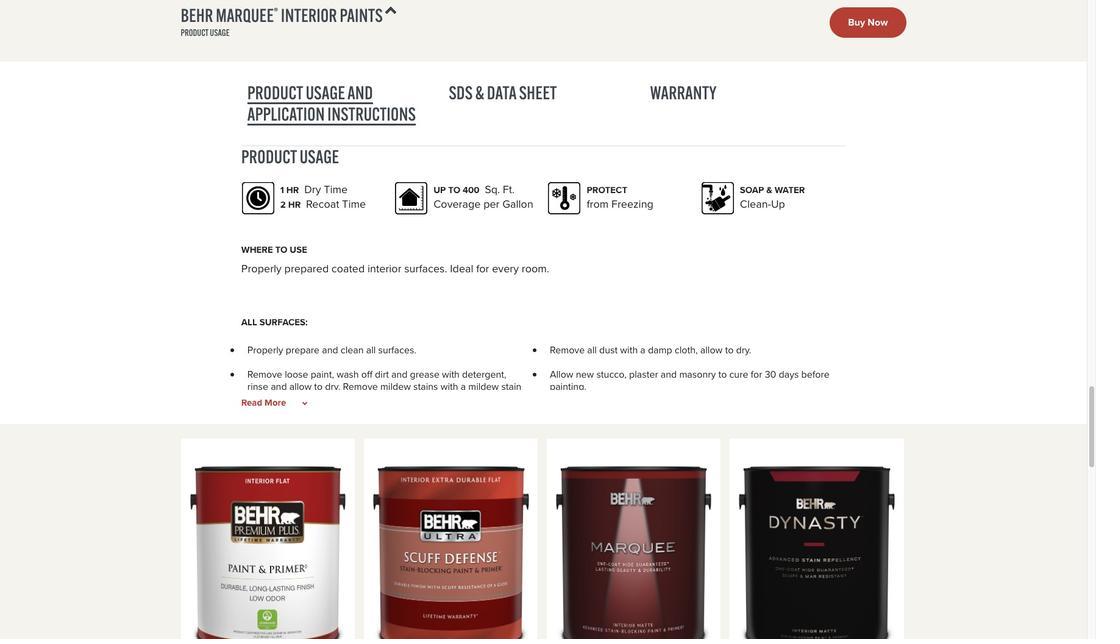 Task type: vqa. For each thing, say whether or not it's contained in the screenshot.
prepare
yes



Task type: describe. For each thing, give the bounding box(es) containing it.
properly inside where to use properly prepared coated interior surfaces. ideal for every room.
[[241, 261, 282, 277]]

every
[[492, 261, 519, 277]]

buy now link
[[830, 7, 907, 38]]

soap
[[740, 184, 765, 197]]

remove loose paint, wash off dirt and grease with detergent, rinse and allow to dry. remove mildew stains with a mildew stain remover.
[[248, 368, 522, 406]]

room.
[[522, 261, 550, 277]]

and up more
[[271, 380, 287, 394]]

all
[[241, 316, 257, 329]]

product usage
[[181, 27, 230, 38]]

2 mildew from the left
[[469, 380, 499, 394]]

allow
[[550, 368, 574, 382]]

0 vertical spatial dry.
[[737, 343, 752, 357]]

up inside soap & water clean-up
[[772, 196, 786, 212]]

ft.
[[503, 182, 515, 198]]

cure
[[730, 368, 749, 382]]

read more
[[241, 396, 289, 410]]

®
[[274, 5, 278, 19]]

coated
[[332, 261, 365, 277]]

1 horizontal spatial allow
[[701, 343, 723, 357]]

time right dry on the left top of the page
[[324, 182, 348, 198]]

thermometer icon image
[[549, 182, 581, 215]]

allow new stucco, plaster and masonry to cure for 30 days before painting.
[[550, 368, 830, 394]]

0 vertical spatial a
[[641, 343, 646, 357]]

freezing
[[612, 196, 654, 212]]

data
[[487, 81, 517, 104]]

1 gal can of behr ultra scuff defense interior paint, extra durable flat image
[[373, 449, 529, 640]]

1 vertical spatial hr
[[288, 198, 301, 212]]

plaster
[[630, 368, 659, 382]]

0 vertical spatial hr
[[287, 184, 299, 197]]

where to use properly prepared coated interior surfaces. ideal for every room.
[[241, 243, 550, 277]]

dry
[[304, 182, 321, 198]]

product for product usage
[[241, 145, 297, 168]]

marquee
[[216, 4, 274, 27]]

paint,
[[311, 368, 334, 382]]

usage for product usage and application instructions
[[306, 81, 345, 104]]

product for product usage and application instructions
[[248, 81, 303, 104]]

dry. inside remove loose paint, wash off dirt and grease with detergent, rinse and allow to dry. remove mildew stains with a mildew stain remover.
[[325, 380, 341, 394]]

a inside remove loose paint, wash off dirt and grease with detergent, rinse and allow to dry. remove mildew stains with a mildew stain remover.
[[461, 380, 466, 394]]

buy now
[[849, 15, 888, 29]]

& for sds
[[476, 81, 485, 104]]

product usage
[[241, 145, 339, 168]]

1 vertical spatial surfaces.
[[378, 343, 417, 357]]

and inside allow new stucco, plaster and masonry to cure for 30 days before painting.
[[661, 368, 677, 382]]

properly prepare and clean all surfaces.
[[248, 343, 417, 357]]

remove for remove all dust with a damp cloth, allow to dry.
[[550, 343, 585, 357]]

and
[[348, 81, 373, 104]]

1 hr dry time 2 hr recoat time
[[281, 182, 366, 212]]

read
[[241, 396, 262, 410]]

recoat
[[306, 196, 339, 212]]

new
[[576, 368, 594, 382]]

painting.
[[550, 380, 587, 394]]

grease
[[410, 368, 440, 382]]

& for soap
[[767, 184, 773, 197]]

dust
[[600, 343, 618, 357]]

to up cure
[[726, 343, 734, 357]]

dirt
[[375, 368, 389, 382]]

gallon
[[503, 196, 534, 212]]

behr
[[181, 4, 213, 27]]

clean-
[[740, 196, 772, 212]]

loose
[[285, 368, 308, 382]]

instructions
[[328, 102, 416, 126]]

1 all from the left
[[366, 343, 376, 357]]

buy
[[849, 15, 866, 29]]

detergent,
[[462, 368, 507, 382]]

where
[[241, 243, 273, 257]]

2
[[281, 198, 286, 212]]

and right dirt
[[392, 368, 408, 382]]

clock icon image
[[242, 182, 274, 215]]

stucco,
[[597, 368, 627, 382]]

warranty
[[651, 81, 717, 104]]

sheet
[[519, 81, 557, 104]]

1 horizontal spatial remove
[[343, 380, 378, 394]]

per
[[484, 196, 500, 212]]

to inside allow new stucco, plaster and masonry to cure for 30 days before painting.
[[719, 368, 727, 382]]

with right 'dust'
[[621, 343, 638, 357]]

stain
[[502, 380, 522, 394]]

masonry
[[680, 368, 716, 382]]

1 gal can of behr premium plus interior paint, flat image
[[190, 449, 346, 640]]

usage
[[210, 27, 230, 38]]



Task type: locate. For each thing, give the bounding box(es) containing it.
with right the grease
[[442, 368, 460, 382]]

properly
[[241, 261, 282, 277], [248, 343, 283, 357]]

all left 'dust'
[[588, 343, 597, 357]]

to inside up to 400 sq. ft. coverage per gallon
[[449, 184, 461, 197]]

0 horizontal spatial remove
[[248, 368, 282, 382]]

to inside remove loose paint, wash off dirt and grease with detergent, rinse and allow to dry. remove mildew stains with a mildew stain remover.
[[314, 380, 323, 394]]

1 horizontal spatial up
[[772, 196, 786, 212]]

dry. up cure
[[737, 343, 752, 357]]

0 horizontal spatial &
[[476, 81, 485, 104]]

to right loose
[[314, 380, 323, 394]]

0 horizontal spatial mildew
[[381, 380, 411, 394]]

to inside where to use properly prepared coated interior surfaces. ideal for every room.
[[275, 243, 288, 257]]

wash
[[337, 368, 359, 382]]

remove all dust with a damp cloth, allow to dry.
[[550, 343, 752, 357]]

use
[[290, 243, 307, 257]]

for right the ideal on the left top of page
[[477, 261, 490, 277]]

mildew left stains
[[381, 380, 411, 394]]

surfaces. up dirt
[[378, 343, 417, 357]]

for inside where to use properly prepared coated interior surfaces. ideal for every room.
[[477, 261, 490, 277]]

prepared
[[285, 261, 329, 277]]

allow down "prepare"
[[290, 380, 312, 394]]

properly down where
[[241, 261, 282, 277]]

coverage
[[434, 196, 481, 212]]

up to 400 sq. ft. coverage per gallon
[[434, 182, 534, 212]]

sq.
[[485, 182, 500, 198]]

30
[[765, 368, 777, 382]]

for
[[477, 261, 490, 277], [751, 368, 763, 382]]

damp
[[648, 343, 673, 357]]

prepare
[[286, 343, 320, 357]]

mildew left 'stain'
[[469, 380, 499, 394]]

surfaces.
[[405, 261, 448, 277], [378, 343, 417, 357]]

0 vertical spatial for
[[477, 261, 490, 277]]

1 vertical spatial dry.
[[325, 380, 341, 394]]

from
[[587, 196, 609, 212]]

0 horizontal spatial all
[[366, 343, 376, 357]]

allow right cloth,
[[701, 343, 723, 357]]

cloth,
[[675, 343, 698, 357]]

up inside up to 400 sq. ft. coverage per gallon
[[434, 184, 446, 197]]

surfaces. inside where to use properly prepared coated interior surfaces. ideal for every room.
[[405, 261, 448, 277]]

to left 400
[[449, 184, 461, 197]]

up right soap
[[772, 196, 786, 212]]

a
[[641, 343, 646, 357], [461, 380, 466, 394]]

with
[[621, 343, 638, 357], [442, 368, 460, 382], [441, 380, 458, 394]]

up right paint coverage icon.
[[434, 184, 446, 197]]

0 horizontal spatial a
[[461, 380, 466, 394]]

remover.
[[248, 392, 285, 406]]

ideal
[[450, 261, 474, 277]]

remove for remove loose paint, wash off dirt and grease with detergent, rinse and allow to dry. remove mildew stains with a mildew stain remover.
[[248, 368, 282, 382]]

protect from freezing
[[587, 184, 654, 212]]

clean
[[341, 343, 364, 357]]

to left cure
[[719, 368, 727, 382]]

1 gal can of marquee interior paint, matte image
[[556, 449, 712, 640]]

to
[[449, 184, 461, 197], [275, 243, 288, 257], [726, 343, 734, 357], [719, 368, 727, 382], [314, 380, 323, 394]]

0 horizontal spatial up
[[434, 184, 446, 197]]

before
[[802, 368, 830, 382]]

&
[[476, 81, 485, 104], [767, 184, 773, 197]]

soap and water cleaning a paint brush icon image
[[702, 182, 734, 215]]

allow
[[701, 343, 723, 357], [290, 380, 312, 394]]

1 vertical spatial for
[[751, 368, 763, 382]]

usage inside product usage and application instructions
[[306, 81, 345, 104]]

protect
[[587, 184, 628, 197]]

0 horizontal spatial for
[[477, 261, 490, 277]]

remove up remover.
[[248, 368, 282, 382]]

paints
[[340, 4, 383, 27]]

sds & data sheet
[[449, 81, 557, 104]]

0 vertical spatial surfaces.
[[405, 261, 448, 277]]

0 vertical spatial product
[[248, 81, 303, 104]]

1 gal can of dynasty interior paint, matte image
[[740, 449, 895, 640]]

and left clean at the bottom left
[[322, 343, 338, 357]]

1 horizontal spatial dry.
[[737, 343, 752, 357]]

with right stains
[[441, 380, 458, 394]]

allow inside remove loose paint, wash off dirt and grease with detergent, rinse and allow to dry. remove mildew stains with a mildew stain remover.
[[290, 380, 312, 394]]

1 vertical spatial usage
[[300, 145, 339, 168]]

1 mildew from the left
[[381, 380, 411, 394]]

properly down all surfaces:
[[248, 343, 283, 357]]

0 vertical spatial properly
[[241, 261, 282, 277]]

0 vertical spatial &
[[476, 81, 485, 104]]

dry. left off
[[325, 380, 341, 394]]

0 horizontal spatial allow
[[290, 380, 312, 394]]

remove down clean at the bottom left
[[343, 380, 378, 394]]

stains
[[414, 380, 438, 394]]

400
[[463, 184, 480, 197]]

1 vertical spatial product
[[241, 145, 297, 168]]

soap & water clean-up
[[740, 184, 805, 212]]

sds
[[449, 81, 473, 104]]

for inside allow new stucco, plaster and masonry to cure for 30 days before painting.
[[751, 368, 763, 382]]

a right stains
[[461, 380, 466, 394]]

behr marquee ® interior paints
[[181, 4, 383, 27]]

to left use
[[275, 243, 288, 257]]

time
[[324, 182, 348, 198], [342, 196, 366, 212]]

product inside product usage and application instructions
[[248, 81, 303, 104]]

all
[[366, 343, 376, 357], [588, 343, 597, 357]]

water
[[775, 184, 805, 197]]

1 horizontal spatial a
[[641, 343, 646, 357]]

product usage and application instructions
[[248, 81, 416, 126]]

1 horizontal spatial all
[[588, 343, 597, 357]]

now
[[868, 15, 888, 29]]

1 vertical spatial &
[[767, 184, 773, 197]]

2 horizontal spatial remove
[[550, 343, 585, 357]]

1 horizontal spatial &
[[767, 184, 773, 197]]

days
[[779, 368, 799, 382]]

2 all from the left
[[588, 343, 597, 357]]

remove up allow
[[550, 343, 585, 357]]

for left 30
[[751, 368, 763, 382]]

product
[[181, 27, 209, 38]]

usage
[[306, 81, 345, 104], [300, 145, 339, 168]]

0 vertical spatial allow
[[701, 343, 723, 357]]

1 horizontal spatial mildew
[[469, 380, 499, 394]]

1 vertical spatial allow
[[290, 380, 312, 394]]

all right clean at the bottom left
[[366, 343, 376, 357]]

0 vertical spatial usage
[[306, 81, 345, 104]]

rinse
[[248, 380, 268, 394]]

& right soap
[[767, 184, 773, 197]]

paint coverage icon. image
[[395, 182, 428, 215]]

usage left and
[[306, 81, 345, 104]]

hr right 2
[[288, 198, 301, 212]]

hr right the 1
[[287, 184, 299, 197]]

application
[[248, 102, 325, 126]]

usage up dry on the left top of the page
[[300, 145, 339, 168]]

product
[[248, 81, 303, 104], [241, 145, 297, 168]]

1 vertical spatial properly
[[248, 343, 283, 357]]

off
[[362, 368, 373, 382]]

& inside soap & water clean-up
[[767, 184, 773, 197]]

surfaces:
[[260, 316, 308, 329]]

more
[[265, 396, 286, 410]]

and
[[322, 343, 338, 357], [392, 368, 408, 382], [661, 368, 677, 382], [271, 380, 287, 394]]

1 vertical spatial a
[[461, 380, 466, 394]]

& right the sds
[[476, 81, 485, 104]]

surfaces. left the ideal on the left top of page
[[405, 261, 448, 277]]

1
[[281, 184, 284, 197]]

0 horizontal spatial dry.
[[325, 380, 341, 394]]

mildew
[[381, 380, 411, 394], [469, 380, 499, 394]]

a left damp
[[641, 343, 646, 357]]

and right plaster
[[661, 368, 677, 382]]

up
[[434, 184, 446, 197], [772, 196, 786, 212]]

interior
[[281, 4, 337, 27]]

usage for product usage
[[300, 145, 339, 168]]

time right the recoat
[[342, 196, 366, 212]]

interior
[[368, 261, 402, 277]]

all surfaces:
[[241, 316, 308, 329]]

1 horizontal spatial for
[[751, 368, 763, 382]]

hr
[[287, 184, 299, 197], [288, 198, 301, 212]]



